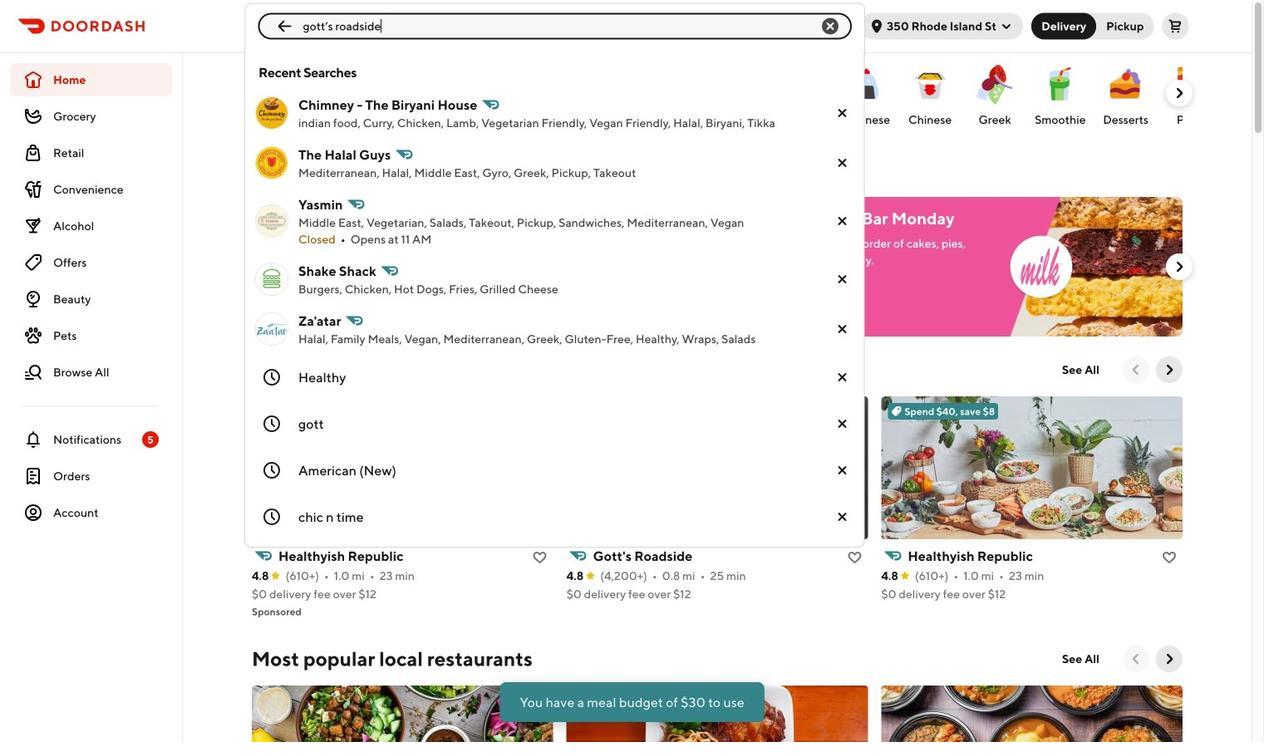 Task type: vqa. For each thing, say whether or not it's contained in the screenshot.
0 items, open Order Cart image
yes



Task type: describe. For each thing, give the bounding box(es) containing it.
2 vertical spatial next button of carousel image
[[1161, 651, 1178, 667]]

4 delete recent search result image from the top
[[833, 414, 853, 434]]

previous button of carousel image for next button of carousel image to the bottom
[[1128, 651, 1145, 667]]

toggle order method (delivery or pickup) option group
[[1032, 13, 1154, 39]]

0 items, open order cart image
[[1169, 20, 1182, 33]]

1 delete recent search result image from the top
[[833, 103, 853, 123]]

4 delete recent search result image from the top
[[833, 461, 853, 480]]

1 delete recent search result image from the top
[[833, 211, 853, 231]]

1 vertical spatial next button of carousel image
[[1161, 362, 1178, 378]]

3 delete recent search result image from the top
[[833, 319, 853, 339]]



Task type: locate. For each thing, give the bounding box(es) containing it.
0 vertical spatial previous button of carousel image
[[1128, 362, 1145, 378]]

next button of carousel image
[[1171, 85, 1188, 101], [1161, 362, 1178, 378], [1161, 651, 1178, 667]]

previous button of carousel image
[[1128, 362, 1145, 378], [1128, 651, 1145, 667]]

list box
[[244, 50, 865, 548]]

delete recent search result image
[[833, 103, 853, 123], [833, 153, 853, 173], [833, 319, 853, 339], [833, 461, 853, 480]]

delete recent search result image
[[833, 211, 853, 231], [833, 269, 853, 289], [833, 367, 853, 387], [833, 414, 853, 434], [833, 507, 853, 527]]

2 delete recent search result image from the top
[[833, 269, 853, 289]]

0 vertical spatial next button of carousel image
[[1171, 85, 1188, 101]]

5 delete recent search result image from the top
[[833, 507, 853, 527]]

1 previous button of carousel image from the top
[[1128, 362, 1145, 378]]

1 vertical spatial previous button of carousel image
[[1128, 651, 1145, 667]]

Store search: begin typing to search for stores available on DoorDash text field
[[303, 18, 807, 34]]

2 delete recent search result image from the top
[[833, 153, 853, 173]]

previous button of carousel image for next button of carousel image to the middle
[[1128, 362, 1145, 378]]

clear search input image
[[821, 16, 840, 36]]

3 delete recent search result image from the top
[[833, 367, 853, 387]]

next button of carousel image
[[1171, 259, 1188, 275]]

2 previous button of carousel image from the top
[[1128, 651, 1145, 667]]

None button
[[1032, 13, 1097, 39], [1087, 13, 1154, 39], [1032, 13, 1097, 39], [1087, 13, 1154, 39]]

return from search image
[[275, 16, 295, 36]]



